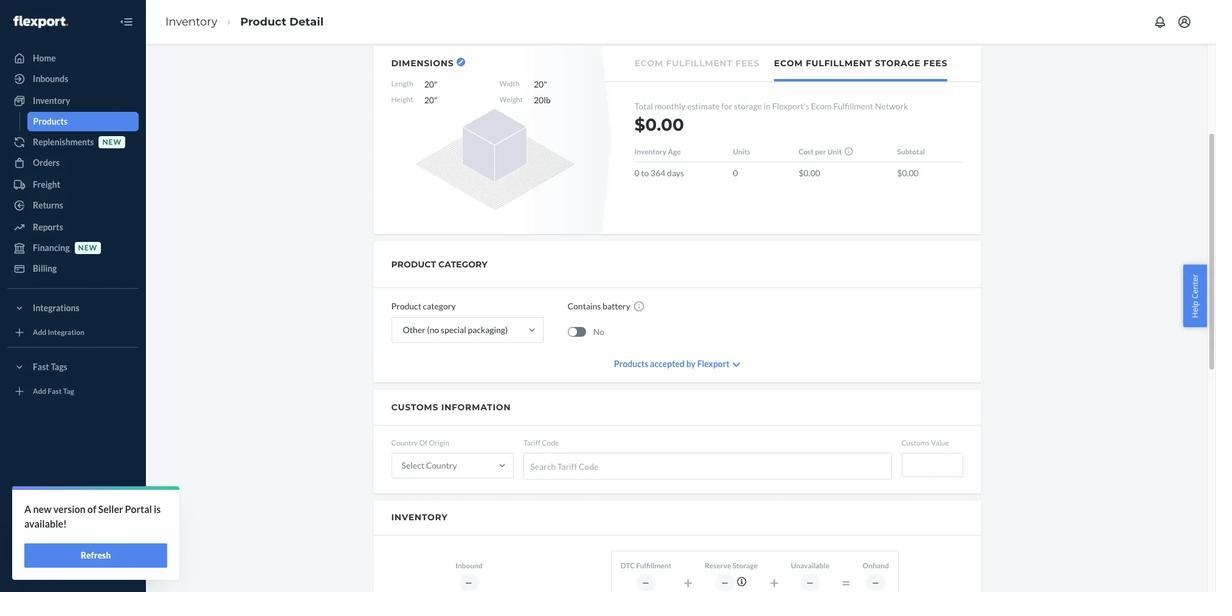 Task type: describe. For each thing, give the bounding box(es) containing it.
days
[[667, 168, 684, 178]]

cost
[[799, 147, 814, 156]]

value
[[931, 439, 949, 448]]

weight
[[500, 95, 523, 104]]

integrations button
[[7, 299, 139, 318]]

customs information
[[391, 402, 511, 413]]

talk to support button
[[7, 517, 139, 537]]

fast tags
[[33, 362, 67, 372]]

per
[[815, 147, 827, 156]]

20 down dimensions
[[424, 79, 434, 89]]

product detail
[[240, 15, 324, 28]]

product category
[[391, 301, 456, 311]]

fulfillment for dtc fulfillment
[[636, 561, 672, 570]]

accepted
[[650, 359, 685, 369]]

ecom fulfillment storage fees
[[774, 58, 948, 69]]

select country
[[402, 461, 457, 471]]

0 to 364 days
[[635, 168, 684, 178]]

fees inside tab
[[736, 58, 760, 69]]

2 horizontal spatial $0.00
[[898, 168, 919, 178]]

products for products accepted by flexport
[[614, 359, 649, 369]]

settings link
[[7, 496, 139, 516]]

20 right height on the left
[[424, 95, 434, 105]]

product detail link
[[240, 15, 324, 28]]

a
[[24, 504, 31, 515]]

width
[[500, 79, 520, 88]]

=
[[842, 574, 851, 592]]

returns
[[33, 200, 63, 210]]

version
[[53, 504, 86, 515]]

20 " height
[[391, 79, 547, 104]]

integration
[[48, 328, 85, 337]]

inbound
[[456, 561, 483, 570]]

center inside "link"
[[53, 542, 79, 552]]

to for 0
[[641, 168, 649, 178]]

help center link
[[7, 538, 139, 557]]

country of origin
[[391, 439, 449, 448]]

1 vertical spatial inventory link
[[7, 91, 139, 111]]

0 vertical spatial country
[[391, 439, 418, 448]]

ecom for ecom fulfillment fees
[[635, 58, 664, 69]]

refresh button
[[24, 544, 167, 568]]

0 horizontal spatial storage
[[733, 561, 758, 570]]

help center inside help center "link"
[[33, 542, 79, 552]]

orders
[[33, 158, 60, 168]]

replenishments
[[33, 137, 94, 147]]

search tariff code
[[531, 461, 599, 472]]

" inside 20 " height
[[544, 79, 547, 89]]

0 vertical spatial inventory link
[[165, 15, 217, 28]]

refresh
[[81, 551, 111, 561]]

length
[[391, 79, 413, 88]]

storage
[[734, 101, 762, 111]]

0 horizontal spatial code
[[542, 439, 559, 448]]

unavailable
[[791, 561, 830, 570]]

20 right "weight"
[[534, 95, 544, 105]]

fast tags button
[[7, 358, 139, 377]]

units
[[733, 147, 751, 156]]

to for talk
[[50, 521, 58, 532]]

product for product detail
[[240, 15, 287, 28]]

tab list containing ecom fulfillment fees
[[606, 46, 982, 82]]

available!
[[24, 518, 67, 530]]

― for inbound
[[465, 578, 473, 587]]

home
[[33, 53, 56, 63]]

dimensions
[[391, 58, 454, 69]]

open notifications image
[[1153, 15, 1168, 29]]

of
[[419, 439, 428, 448]]

fast inside dropdown button
[[33, 362, 49, 372]]

help center button
[[1184, 265, 1207, 327]]

help inside help center button
[[1190, 301, 1201, 318]]

reserve
[[705, 561, 731, 570]]

financing
[[33, 243, 70, 253]]

center inside button
[[1190, 274, 1201, 299]]

2 + from the left
[[770, 574, 779, 592]]

height
[[391, 95, 413, 104]]

20 inside 20 " height
[[534, 79, 544, 89]]

returns link
[[7, 196, 139, 215]]

estimate
[[688, 101, 720, 111]]

of
[[87, 504, 96, 515]]

freight
[[33, 179, 60, 190]]

new for financing
[[78, 244, 97, 253]]

lb
[[544, 95, 551, 105]]

settings
[[33, 501, 64, 511]]

special
[[441, 325, 466, 335]]

add integration
[[33, 328, 85, 337]]

product for product category
[[391, 301, 421, 311]]

no
[[593, 326, 605, 337]]

age
[[668, 147, 681, 156]]

new for replenishments
[[102, 138, 122, 147]]

total
[[635, 101, 653, 111]]

1 vertical spatial fast
[[48, 387, 62, 396]]

reports
[[33, 222, 63, 232]]

give feedback
[[33, 563, 88, 573]]

seller
[[98, 504, 123, 515]]

give
[[33, 563, 50, 573]]

help center inside help center button
[[1190, 274, 1201, 318]]

category
[[439, 259, 488, 270]]

customs for customs information
[[391, 402, 439, 413]]

products accepted by flexport
[[614, 359, 730, 369]]

tags
[[51, 362, 67, 372]]

portal
[[125, 504, 152, 515]]

give feedback button
[[7, 558, 139, 578]]

customs for customs value
[[902, 439, 930, 448]]

― for onhand
[[872, 578, 880, 587]]

product
[[391, 259, 436, 270]]

freight link
[[7, 175, 139, 195]]

monthly
[[655, 101, 686, 111]]

0 horizontal spatial tariff
[[524, 439, 541, 448]]

tariff code
[[524, 439, 559, 448]]

other
[[403, 325, 426, 335]]



Task type: locate. For each thing, give the bounding box(es) containing it.
" down dimensions
[[434, 79, 438, 89]]

tag
[[63, 387, 74, 396]]

1 horizontal spatial products
[[614, 359, 649, 369]]

onhand
[[863, 561, 889, 570]]

0 vertical spatial help
[[1190, 301, 1201, 318]]

help
[[1190, 301, 1201, 318], [33, 542, 51, 552]]

orders link
[[7, 153, 139, 173]]

support
[[60, 521, 90, 532]]

open account menu image
[[1178, 15, 1192, 29]]

customs value
[[902, 439, 949, 448]]

product inside breadcrumbs navigation
[[240, 15, 287, 28]]

1 vertical spatial products
[[614, 359, 649, 369]]

0 horizontal spatial $0.00
[[635, 114, 684, 135]]

add for add integration
[[33, 328, 46, 337]]

1 20 " from the top
[[424, 79, 438, 89]]

tariff right search
[[558, 461, 577, 472]]

products left accepted
[[614, 359, 649, 369]]

0 vertical spatial customs
[[391, 402, 439, 413]]

country left the of
[[391, 439, 418, 448]]

fees
[[736, 58, 760, 69], [924, 58, 948, 69]]

20 " right height on the left
[[424, 95, 438, 105]]

0 for 0 to 364 days
[[635, 168, 640, 178]]

unit
[[828, 147, 842, 156]]

+ right info circle image
[[770, 574, 779, 592]]

0 vertical spatial storage
[[875, 58, 921, 69]]

$0.00
[[635, 114, 684, 135], [799, 168, 821, 178], [898, 168, 919, 178]]

packaging)
[[468, 325, 508, 335]]

talk
[[33, 521, 48, 532]]

close navigation image
[[119, 15, 134, 29]]

0 horizontal spatial help center
[[33, 542, 79, 552]]

storage inside tab
[[875, 58, 921, 69]]

" up lb
[[544, 79, 547, 89]]

1 vertical spatial help center
[[33, 542, 79, 552]]

add left integration at left bottom
[[33, 328, 46, 337]]

0 horizontal spatial country
[[391, 439, 418, 448]]

― down dtc fulfillment
[[642, 578, 650, 587]]

ecom inside ecom fulfillment storage fees tab
[[774, 58, 803, 69]]

customs up country of origin
[[391, 402, 439, 413]]

3 ― from the left
[[722, 578, 729, 587]]

product
[[240, 15, 287, 28], [391, 301, 421, 311]]

add down fast tags
[[33, 387, 46, 396]]

0 vertical spatial product
[[240, 15, 287, 28]]

1 horizontal spatial $0.00
[[799, 168, 821, 178]]

2 20 " from the top
[[424, 95, 438, 105]]

― down inbound
[[465, 578, 473, 587]]

cost per unit
[[799, 147, 842, 156]]

talk to support
[[33, 521, 90, 532]]

storage up the network
[[875, 58, 921, 69]]

2 0 from the left
[[733, 168, 738, 178]]

$0.00 down monthly at the top of the page
[[635, 114, 684, 135]]

subtotal
[[898, 147, 925, 156]]

products inside products link
[[33, 116, 68, 127]]

fulfillment for ecom fulfillment fees
[[666, 58, 733, 69]]

new down products link
[[102, 138, 122, 147]]

― down the unavailable at the bottom right of the page
[[807, 578, 815, 587]]

integrations
[[33, 303, 79, 313]]

0 horizontal spatial products
[[33, 116, 68, 127]]

product left detail
[[240, 15, 287, 28]]

0 horizontal spatial new
[[33, 504, 52, 515]]

pencil alt image
[[459, 60, 464, 64]]

flexport logo image
[[13, 16, 68, 28]]

tariff
[[524, 439, 541, 448], [558, 461, 577, 472]]

in
[[764, 101, 771, 111]]

1 vertical spatial to
[[50, 521, 58, 532]]

0 horizontal spatial product
[[240, 15, 287, 28]]

1 horizontal spatial customs
[[902, 439, 930, 448]]

add
[[33, 328, 46, 337], [33, 387, 46, 396]]

2 fees from the left
[[924, 58, 948, 69]]

total monthly estimate for storage in flexport's ecom fulfillment network $0.00
[[635, 101, 909, 135]]

1 vertical spatial product
[[391, 301, 421, 311]]

fast left tags
[[33, 362, 49, 372]]

a new version of seller portal is available!
[[24, 504, 161, 530]]

fulfillment inside tab
[[806, 58, 873, 69]]

0 vertical spatial 20 "
[[424, 79, 438, 89]]

0 for 0
[[733, 168, 738, 178]]

select
[[402, 461, 425, 471]]

0 vertical spatial center
[[1190, 274, 1201, 299]]

" right height on the left
[[434, 95, 438, 105]]

1 horizontal spatial center
[[1190, 274, 1201, 299]]

1 horizontal spatial new
[[78, 244, 97, 253]]

tab list
[[606, 46, 982, 82]]

inventory age
[[635, 147, 681, 156]]

20 "
[[424, 79, 438, 89], [424, 95, 438, 105]]

code right search
[[579, 461, 599, 472]]

country down "origin"
[[426, 461, 457, 471]]

chevron down image
[[733, 361, 740, 369]]

1 horizontal spatial country
[[426, 461, 457, 471]]

0 vertical spatial products
[[33, 116, 68, 127]]

0 horizontal spatial fees
[[736, 58, 760, 69]]

to inside button
[[50, 521, 58, 532]]

storage up info circle image
[[733, 561, 758, 570]]

storage
[[875, 58, 921, 69], [733, 561, 758, 570]]

fulfillment for ecom fulfillment storage fees
[[806, 58, 873, 69]]

1 vertical spatial tariff
[[558, 461, 577, 472]]

contains battery
[[568, 301, 631, 311]]

new inside a new version of seller portal is available!
[[33, 504, 52, 515]]

0 vertical spatial tariff
[[524, 439, 541, 448]]

0 horizontal spatial center
[[53, 542, 79, 552]]

reports link
[[7, 218, 139, 237]]

0 vertical spatial code
[[542, 439, 559, 448]]

0 horizontal spatial to
[[50, 521, 58, 532]]

1 horizontal spatial tariff
[[558, 461, 577, 472]]

0 horizontal spatial ecom
[[635, 58, 664, 69]]

detail
[[290, 15, 324, 28]]

None text field
[[902, 453, 963, 478]]

1 vertical spatial center
[[53, 542, 79, 552]]

to
[[641, 168, 649, 178], [50, 521, 58, 532]]

1 0 from the left
[[635, 168, 640, 178]]

0 vertical spatial new
[[102, 138, 122, 147]]

customs
[[391, 402, 439, 413], [902, 439, 930, 448]]

products up replenishments
[[33, 116, 68, 127]]

2 add from the top
[[33, 387, 46, 396]]

ecom fulfillment fees
[[635, 58, 760, 69]]

1 vertical spatial customs
[[902, 439, 930, 448]]

2 ― from the left
[[642, 578, 650, 587]]

ecom for ecom fulfillment storage fees
[[774, 58, 803, 69]]

add fast tag link
[[7, 382, 139, 401]]

1 horizontal spatial product
[[391, 301, 421, 311]]

1 add from the top
[[33, 328, 46, 337]]

ecom fulfillment fees tab
[[635, 46, 760, 79]]

0 left 364
[[635, 168, 640, 178]]

to right talk
[[50, 521, 58, 532]]

1 horizontal spatial inventory link
[[165, 15, 217, 28]]

dtc fulfillment
[[621, 561, 672, 570]]

1 ― from the left
[[465, 578, 473, 587]]

inventory
[[165, 15, 217, 28], [33, 96, 70, 106], [635, 147, 667, 156], [391, 512, 448, 523]]

contains
[[568, 301, 601, 311]]

product up other
[[391, 301, 421, 311]]

1 horizontal spatial code
[[579, 461, 599, 472]]

1 horizontal spatial to
[[641, 168, 649, 178]]

other (no special packaging)
[[403, 325, 508, 335]]

ecom up flexport's
[[774, 58, 803, 69]]

0 horizontal spatial 0
[[635, 168, 640, 178]]

country
[[391, 439, 418, 448], [426, 461, 457, 471]]

products
[[33, 116, 68, 127], [614, 359, 649, 369]]

1 vertical spatial add
[[33, 387, 46, 396]]

1 horizontal spatial ecom
[[774, 58, 803, 69]]

1 horizontal spatial storage
[[875, 58, 921, 69]]

0 horizontal spatial inventory link
[[7, 91, 139, 111]]

― for unavailable
[[807, 578, 815, 587]]

customs left value
[[902, 439, 930, 448]]

― left info circle image
[[722, 578, 729, 587]]

1 horizontal spatial +
[[770, 574, 779, 592]]

breadcrumbs navigation
[[156, 4, 333, 40]]

fulfillment inside tab
[[666, 58, 733, 69]]

2 horizontal spatial ecom
[[811, 101, 832, 111]]

1 horizontal spatial help center
[[1190, 274, 1201, 318]]

― down onhand
[[872, 578, 880, 587]]

1 vertical spatial country
[[426, 461, 457, 471]]

billing link
[[7, 259, 139, 279]]

new down reports link on the left top
[[78, 244, 97, 253]]

tariff up search
[[524, 439, 541, 448]]

inbounds
[[33, 74, 68, 84]]

4 ― from the left
[[807, 578, 815, 587]]

0 down 'units'
[[733, 168, 738, 178]]

5 ― from the left
[[872, 578, 880, 587]]

1 + from the left
[[684, 574, 693, 592]]

"
[[434, 79, 438, 89], [544, 79, 547, 89], [434, 95, 438, 105]]

1 horizontal spatial fees
[[924, 58, 948, 69]]

$0.00 down cost
[[799, 168, 821, 178]]

ecom inside ecom fulfillment fees tab
[[635, 58, 664, 69]]

1 horizontal spatial help
[[1190, 301, 1201, 318]]

information
[[441, 402, 511, 413]]

20 lb
[[534, 95, 551, 105]]

1 vertical spatial code
[[579, 461, 599, 472]]

add for add fast tag
[[33, 387, 46, 396]]

for
[[722, 101, 733, 111]]

network
[[875, 101, 909, 111]]

$0.00 down subtotal
[[898, 168, 919, 178]]

2 vertical spatial new
[[33, 504, 52, 515]]

inventory inside breadcrumbs navigation
[[165, 15, 217, 28]]

1 horizontal spatial 0
[[733, 168, 738, 178]]

reserve storage
[[705, 561, 758, 570]]

1 vertical spatial storage
[[733, 561, 758, 570]]

info circle image
[[737, 577, 747, 587]]

flexport
[[698, 359, 730, 369]]

― for reserve storage
[[722, 578, 729, 587]]

new right a
[[33, 504, 52, 515]]

1 fees from the left
[[736, 58, 760, 69]]

1 vertical spatial 20 "
[[424, 95, 438, 105]]

ecom inside total monthly estimate for storage in flexport's ecom fulfillment network $0.00
[[811, 101, 832, 111]]

code up search
[[542, 439, 559, 448]]

0 vertical spatial fast
[[33, 362, 49, 372]]

add fast tag
[[33, 387, 74, 396]]

1 vertical spatial new
[[78, 244, 97, 253]]

product category
[[391, 259, 488, 270]]

ecom right flexport's
[[811, 101, 832, 111]]

dtc
[[621, 561, 635, 570]]

fees inside tab
[[924, 58, 948, 69]]

20 " down dimensions
[[424, 79, 438, 89]]

inventory inside inventory link
[[33, 96, 70, 106]]

ecom up total
[[635, 58, 664, 69]]

1 vertical spatial help
[[33, 542, 51, 552]]

+ left info circle image
[[684, 574, 693, 592]]

billing
[[33, 263, 57, 274]]

0 vertical spatial add
[[33, 328, 46, 337]]

inbounds link
[[7, 69, 139, 89]]

0 horizontal spatial +
[[684, 574, 693, 592]]

to left 364
[[641, 168, 649, 178]]

ecom fulfillment storage fees tab
[[774, 46, 948, 82]]

0 vertical spatial help center
[[1190, 274, 1201, 318]]

is
[[154, 504, 161, 515]]

364
[[651, 168, 666, 178]]

0 horizontal spatial help
[[33, 542, 51, 552]]

help inside help center "link"
[[33, 542, 51, 552]]

0 vertical spatial to
[[641, 168, 649, 178]]

0
[[635, 168, 640, 178], [733, 168, 738, 178]]

$0.00 inside total monthly estimate for storage in flexport's ecom fulfillment network $0.00
[[635, 114, 684, 135]]

fast left tag
[[48, 387, 62, 396]]

0 horizontal spatial customs
[[391, 402, 439, 413]]

2 horizontal spatial new
[[102, 138, 122, 147]]

products for products
[[33, 116, 68, 127]]

20 up 20 lb
[[534, 79, 544, 89]]

home link
[[7, 49, 139, 68]]

― for dtc fulfillment
[[642, 578, 650, 587]]

fulfillment inside total monthly estimate for storage in flexport's ecom fulfillment network $0.00
[[834, 101, 874, 111]]



Task type: vqa. For each thing, say whether or not it's contained in the screenshot.
The Incorrect
no



